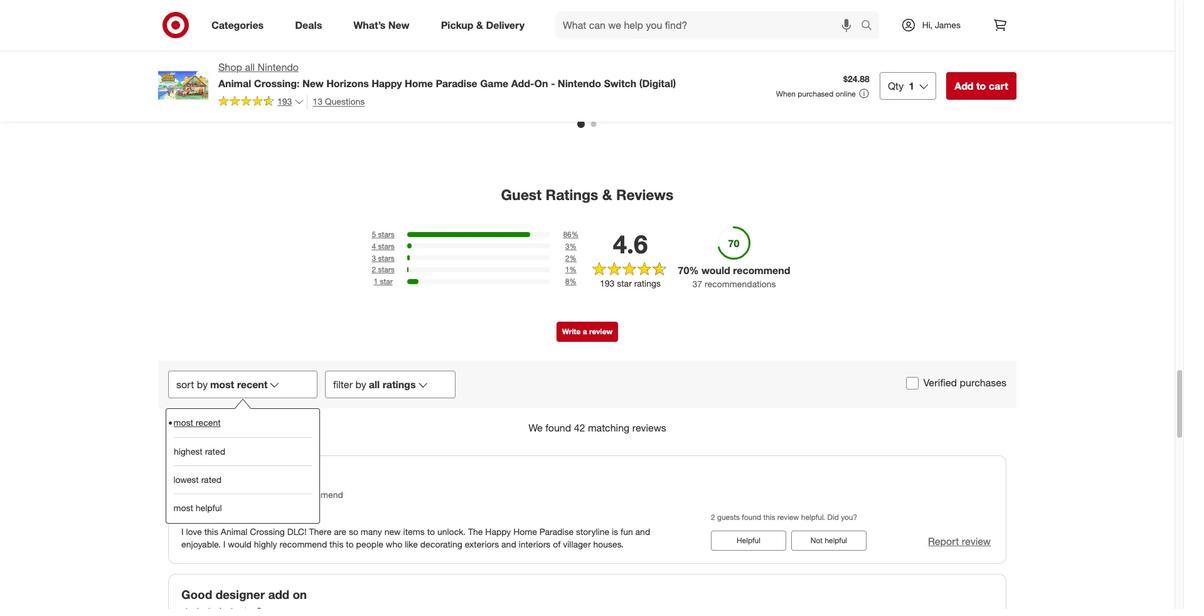 Task type: vqa. For each thing, say whether or not it's contained in the screenshot.
New to the right
yes



Task type: locate. For each thing, give the bounding box(es) containing it.
1 nova from the left
[[878, 56, 898, 67]]

questions
[[325, 96, 365, 107]]

What can we help you find? suggestions appear below search field
[[556, 11, 864, 39]]

stars down the 5 stars
[[378, 242, 395, 251]]

recommend up recommendations
[[734, 264, 791, 277]]

and right the fun
[[636, 527, 651, 537]]

1 vertical spatial this
[[204, 527, 218, 537]]

5 stars
[[372, 230, 395, 239]]

1 horizontal spatial 7
[[1029, 56, 1034, 67]]

would up 37
[[702, 264, 731, 277]]

1 horizontal spatial 193
[[600, 278, 615, 289]]

1 horizontal spatial helpful
[[825, 536, 848, 545]]

0 vertical spatial review
[[590, 327, 613, 336]]

0 vertical spatial rated
[[205, 446, 226, 457]]

0 vertical spatial 5
[[866, 78, 871, 89]]

2 $179.99 from the left
[[934, 45, 966, 56]]

by
[[197, 379, 208, 391], [356, 379, 366, 391]]

1 up '8'
[[566, 265, 570, 275]]

sponsored down playstation
[[806, 89, 843, 98]]

0 vertical spatial would
[[702, 264, 731, 277]]

stars up the 1 star
[[378, 265, 395, 275]]

1 horizontal spatial this
[[330, 539, 344, 550]]

2 for %
[[566, 253, 570, 263]]

horizons up isabelle's
[[294, 78, 329, 89]]

wireless
[[806, 67, 839, 78], [934, 67, 967, 78]]

2 horizontal spatial gaming
[[970, 67, 1001, 78]]

rated for lowest rated
[[202, 475, 222, 485]]

review inside button
[[590, 327, 613, 336]]

0 horizontal spatial crossing:
[[254, 77, 300, 90]]

0 horizontal spatial for
[[422, 87, 432, 98]]

1 vertical spatial and
[[502, 539, 517, 550]]

0 horizontal spatial &
[[477, 19, 483, 31]]

1 horizontal spatial would
[[702, 264, 731, 277]]

1 horizontal spatial i
[[223, 539, 226, 550]]

nova up qty
[[878, 56, 898, 67]]

2 horizontal spatial this
[[764, 513, 776, 523]]

1 arctis from the left
[[853, 56, 876, 67]]

animal down "$199.99"
[[294, 67, 321, 78]]

0 horizontal spatial gaming
[[447, 76, 478, 87]]

2 by from the left
[[356, 379, 366, 391]]

new inside what's new link
[[389, 19, 410, 31]]

wireless up pc
[[934, 67, 967, 78]]

helpful
[[737, 536, 761, 545]]

1 horizontal spatial headset
[[875, 67, 908, 78]]

stars
[[378, 230, 395, 239], [378, 242, 395, 251], [378, 253, 395, 263], [378, 265, 395, 275]]

star
[[380, 277, 393, 287], [617, 278, 632, 289]]

2 vertical spatial 1
[[374, 277, 378, 287]]

would left highly
[[228, 539, 252, 550]]

- right on
[[551, 77, 555, 90]]

0 horizontal spatial paradise
[[436, 77, 478, 90]]

nova inside '$179.99 steelseries arctis nova 7 wireless gaming headset for pc sponsored'
[[1006, 56, 1026, 67]]

wireless for playstation
[[806, 67, 839, 78]]

0 horizontal spatial steelseries
[[806, 56, 851, 67]]

2 arctis from the left
[[981, 56, 1004, 67]]

0 vertical spatial recommend
[[734, 264, 791, 277]]

stars down 4 stars
[[378, 253, 395, 263]]

2 stars from the top
[[378, 242, 395, 251]]

193 left isabelle's
[[278, 96, 292, 107]]

new
[[389, 19, 410, 31], [363, 67, 381, 78], [303, 77, 324, 90]]

for
[[806, 78, 817, 89], [934, 78, 945, 89], [422, 87, 432, 98]]

new inside shop all nintendo animal crossing: new horizons happy home paradise game add-on - nintendo switch (digital)
[[303, 77, 324, 90]]

0 vertical spatial ratings
[[635, 278, 661, 289]]

7
[[901, 56, 906, 67], [1029, 56, 1034, 67]]

%
[[572, 230, 579, 239], [570, 242, 577, 251], [570, 253, 577, 263], [690, 264, 699, 277], [570, 265, 577, 275], [570, 277, 577, 287]]

1 horizontal spatial $179.99
[[934, 45, 966, 56]]

helpful inside most helpful link
[[196, 503, 222, 514]]

most up 'love'
[[174, 503, 194, 514]]

gaming up playstation
[[842, 67, 873, 78]]

reviews
[[617, 186, 674, 204]]

0 horizontal spatial happy
[[372, 77, 402, 90]]

1 horizontal spatial found
[[742, 513, 762, 523]]

0 horizontal spatial 193
[[278, 96, 292, 107]]

7 down steelseries arctis nova 7 wireless gaming headset for pc "image"
[[1029, 56, 1034, 67]]

headset inside corsair hs35 stereo wired gaming headset for xbox one/playstation 4/nintendo switch/pc
[[480, 76, 514, 87]]

sing
[[600, 56, 618, 67]]

horizons up questions
[[327, 77, 369, 90]]

0 horizontal spatial 1
[[374, 277, 378, 287]]

1 vertical spatial 1
[[566, 265, 570, 275]]

shop
[[219, 61, 242, 73]]

$179.99 inside $179.99 steelseries arctis nova 7 wireless gaming headset for playstation 5 sponsored
[[806, 45, 837, 56]]

2 horizontal spatial &
[[620, 56, 626, 67]]

helpful inside not helpful "button"
[[825, 536, 848, 545]]

sponsored inside $29.99 baby shark: sing & swim party - nintendo switch sponsored
[[550, 78, 587, 87]]

193 for 193 star ratings
[[600, 278, 615, 289]]

star for 1
[[380, 277, 393, 287]]

verified purchases
[[924, 377, 1007, 390]]

happy down lite
[[372, 77, 402, 90]]

nova inside $179.99 steelseries arctis nova 7 wireless gaming headset for playstation 5 sponsored
[[878, 56, 898, 67]]

1 vertical spatial &
[[620, 56, 626, 67]]

arctis
[[853, 56, 876, 67], [981, 56, 1004, 67]]

1 horizontal spatial nova
[[1006, 56, 1026, 67]]

& inside $29.99 baby shark: sing & swim party - nintendo switch sponsored
[[620, 56, 626, 67]]

1 horizontal spatial star
[[617, 278, 632, 289]]

2 wireless from the left
[[934, 67, 967, 78]]

recommend inside the i love this animal crossing dlc! there are so many new items to unlock. the happy home paradise storyline is fun and enjoyable. i would highly recommend this to people who like decorating exteriors and interiors of villager houses.
[[280, 539, 327, 550]]

horizons inside shop all nintendo animal crossing: new horizons happy home paradise game add-on - nintendo switch (digital)
[[327, 77, 369, 90]]

2 horizontal spatial review
[[962, 535, 991, 548]]

pickup
[[441, 19, 474, 31]]

recommend down dlc!
[[280, 539, 327, 550]]

star down 4.6
[[617, 278, 632, 289]]

horizons
[[327, 77, 369, 90], [294, 78, 329, 89]]

pc
[[947, 78, 959, 89]]

2 vertical spatial this
[[330, 539, 344, 550]]

for inside '$179.99 steelseries arctis nova 7 wireless gaming headset for pc sponsored'
[[934, 78, 945, 89]]

i love this animal crossing dlc! there are so many new items to unlock. the happy home paradise storyline is fun and enjoyable. i would highly recommend this to people who like decorating exteriors and interiors of villager houses.
[[181, 527, 651, 550]]

switch inside shop all nintendo animal crossing: new horizons happy home paradise game add-on - nintendo switch (digital)
[[604, 77, 637, 90]]

delivery
[[486, 19, 525, 31]]

qty 1
[[888, 80, 915, 92]]

to up decorating
[[427, 527, 435, 537]]

1 horizontal spatial home
[[514, 527, 537, 537]]

2 horizontal spatial to
[[977, 80, 987, 92]]

$34.99
[[422, 45, 448, 56]]

2 7 from the left
[[1029, 56, 1034, 67]]

0 vertical spatial 193
[[278, 96, 292, 107]]

corsair hs55 surround wired gaming headset for xbox series x|s/playstation 4/5/nintendo switch/pc - white image
[[166, 0, 269, 37]]

0 vertical spatial 2
[[566, 253, 570, 263]]

0 horizontal spatial 3
[[372, 253, 376, 263]]

houses.
[[594, 539, 624, 550]]

switch up bundle
[[332, 56, 359, 67]]

ratings
[[635, 278, 661, 289], [383, 379, 416, 391]]

recommendations
[[705, 279, 776, 289]]

headset
[[875, 67, 908, 78], [1003, 67, 1036, 78], [480, 76, 514, 87]]

helpful.
[[802, 513, 826, 523]]

$179.99
[[806, 45, 837, 56], [934, 45, 966, 56]]

helpful
[[196, 503, 222, 514], [825, 536, 848, 545]]

sponsored inside '$179.99 steelseries arctis nova 7 wireless gaming headset for pc sponsored'
[[934, 89, 971, 98]]

report review
[[929, 535, 991, 548]]

steelseries up pc
[[934, 56, 979, 67]]

2 left the guests
[[711, 513, 716, 523]]

- up edition
[[361, 78, 365, 89]]

193 right 8 %
[[600, 278, 615, 289]]

0 horizontal spatial wireless
[[806, 67, 839, 78]]

1 horizontal spatial 2
[[566, 253, 570, 263]]

most up highest
[[174, 418, 194, 428]]

found left 42
[[546, 422, 572, 434]]

paradise up of
[[540, 527, 574, 537]]

all right shop
[[245, 61, 255, 73]]

to down the so
[[346, 539, 354, 550]]

1 7 from the left
[[901, 56, 906, 67]]

% up 2 %
[[570, 242, 577, 251]]

steelseries
[[806, 56, 851, 67], [934, 56, 979, 67]]

headset up cart
[[1003, 67, 1036, 78]]

highly
[[254, 539, 277, 550]]

this down are
[[330, 539, 344, 550]]

1 horizontal spatial and
[[636, 527, 651, 537]]

- inside shop all nintendo animal crossing: new horizons happy home paradise game add-on - nintendo switch (digital)
[[551, 77, 555, 90]]

add-
[[512, 77, 535, 90]]

$179.99 up playstation
[[806, 45, 837, 56]]

1 horizontal spatial steelseries
[[934, 56, 979, 67]]

1 $179.99 from the left
[[806, 45, 837, 56]]

animal inside shop all nintendo animal crossing: new horizons happy home paradise game add-on - nintendo switch (digital)
[[219, 77, 251, 90]]

7 up qty 1
[[901, 56, 906, 67]]

0 vertical spatial recent
[[237, 379, 268, 391]]

there
[[309, 527, 332, 537]]

gaming inside '$179.99 steelseries arctis nova 7 wireless gaming headset for pc sponsored'
[[970, 67, 1001, 78]]

all right filter
[[369, 379, 380, 391]]

% down 3 %
[[570, 253, 577, 263]]

interiors
[[519, 539, 551, 550]]

teachertired2020
[[181, 506, 239, 515]]

crossing: up 193 link
[[254, 77, 300, 90]]

to right add
[[977, 80, 987, 92]]

crossing: inside shop all nintendo animal crossing: new horizons happy home paradise game add-on - nintendo switch (digital)
[[254, 77, 300, 90]]

many
[[361, 527, 382, 537]]

7 inside '$179.99 steelseries arctis nova 7 wireless gaming headset for pc sponsored'
[[1029, 56, 1034, 67]]

sponsored down pc
[[934, 89, 971, 98]]

wireless for pc
[[934, 67, 967, 78]]

by for sort by
[[197, 379, 208, 391]]

1 vertical spatial 193
[[600, 278, 615, 289]]

4 stars from the top
[[378, 265, 395, 275]]

3 down 4
[[372, 253, 376, 263]]

headset inside $179.99 steelseries arctis nova 7 wireless gaming headset for playstation 5 sponsored
[[875, 67, 908, 78]]

wireless up playstation
[[806, 67, 839, 78]]

and left interiors
[[502, 539, 517, 550]]

2 vertical spatial most
[[174, 503, 194, 514]]

1 horizontal spatial wireless
[[934, 67, 967, 78]]

2 vertical spatial &
[[603, 186, 613, 204]]

by right filter
[[356, 379, 366, 391]]

arctis for 5
[[853, 56, 876, 67]]

animal inside the i love this animal crossing dlc! there are so many new items to unlock. the happy home paradise storyline is fun and enjoyable. i would highly recommend this to people who like decorating exteriors and interiors of villager houses.
[[221, 527, 248, 537]]

cart
[[989, 80, 1009, 92]]

2 horizontal spatial headset
[[1003, 67, 1036, 78]]

paradise down corsair
[[436, 77, 478, 90]]

2 nova from the left
[[1006, 56, 1026, 67]]

&
[[477, 19, 483, 31], [620, 56, 626, 67], [603, 186, 613, 204]]

gaming inside corsair hs35 stereo wired gaming headset for xbox one/playstation 4/nintendo switch/pc
[[447, 76, 478, 87]]

steelseries arctis nova 7 wireless gaming headset for playstation 5 image
[[806, 0, 909, 37]]

0 horizontal spatial by
[[197, 379, 208, 391]]

1 for star
[[374, 277, 378, 287]]

1 vertical spatial 3
[[372, 253, 376, 263]]

4.6
[[613, 229, 648, 259]]

home inside the i love this animal crossing dlc! there are so many new items to unlock. the happy home paradise storyline is fun and enjoyable. i would highly recommend this to people who like decorating exteriors and interiors of villager houses.
[[514, 527, 537, 537]]

$179.99 inside '$179.99 steelseries arctis nova 7 wireless gaming headset for pc sponsored'
[[934, 45, 966, 56]]

stars for 2 stars
[[378, 265, 395, 275]]

corsair
[[422, 65, 461, 76]]

people
[[356, 539, 384, 550]]

corsair hs35 stereo wired gaming headset for xbox one/playstation 4/nintendo switch/pc image
[[422, 0, 525, 37]]

to
[[977, 80, 987, 92], [427, 527, 435, 537], [346, 539, 354, 550]]

1 horizontal spatial gaming
[[842, 67, 873, 78]]

gaming for sponsored
[[970, 67, 1001, 78]]

1 down '2 stars'
[[374, 277, 378, 287]]

1 steelseries from the left
[[806, 56, 851, 67]]

1 horizontal spatial happy
[[486, 527, 511, 537]]

gaming up add to cart
[[970, 67, 1001, 78]]

new up "13"
[[303, 77, 324, 90]]

steelseries up playstation
[[806, 56, 851, 67]]

new right what's
[[389, 19, 410, 31]]

$179.99 for steelseries arctis nova 7 wireless gaming headset for playstation 5
[[806, 45, 837, 56]]

items
[[403, 527, 425, 537]]

arctis inside $179.99 steelseries arctis nova 7 wireless gaming headset for playstation 5 sponsored
[[853, 56, 876, 67]]

2 horizontal spatial 2
[[711, 513, 716, 523]]

% for 70
[[690, 264, 699, 277]]

recent up most recent "link"
[[237, 379, 268, 391]]

we
[[529, 422, 543, 434]]

hs35
[[463, 65, 485, 76]]

rated
[[205, 446, 226, 457], [202, 475, 222, 485]]

animal down shop
[[219, 77, 251, 90]]

this up enjoyable.
[[204, 527, 218, 537]]

0 horizontal spatial 5
[[372, 230, 376, 239]]

0 horizontal spatial arctis
[[853, 56, 876, 67]]

gaming inside $179.99 steelseries arctis nova 7 wireless gaming headset for playstation 5 sponsored
[[842, 67, 873, 78]]

0 vertical spatial to
[[977, 80, 987, 92]]

1 horizontal spatial 5
[[866, 78, 871, 89]]

0 horizontal spatial home
[[405, 77, 433, 90]]

steelseries for pc
[[934, 56, 979, 67]]

helpful right 'not'
[[825, 536, 848, 545]]

all inside shop all nintendo animal crossing: new horizons happy home paradise game add-on - nintendo switch (digital)
[[245, 61, 255, 73]]

7 inside $179.99 steelseries arctis nova 7 wireless gaming headset for playstation 5 sponsored
[[901, 56, 906, 67]]

1 stars from the top
[[378, 230, 395, 239]]

arctis inside '$179.99 steelseries arctis nova 7 wireless gaming headset for pc sponsored'
[[981, 56, 1004, 67]]

crossing: up bundle
[[323, 67, 360, 78]]

image of animal crossing: new horizons happy home paradise game add-on - nintendo switch (digital) image
[[158, 60, 208, 111]]

2 vertical spatial review
[[962, 535, 991, 548]]

% down 2 %
[[570, 265, 577, 275]]

this up helpful button
[[764, 513, 776, 523]]

lowest
[[174, 475, 199, 485]]

found up helpful
[[742, 513, 762, 523]]

rated left buy
[[202, 475, 222, 485]]

recommend inside 70 % would recommend 37 recommendations
[[734, 264, 791, 277]]

headset inside '$179.99 steelseries arctis nova 7 wireless gaming headset for pc sponsored'
[[1003, 67, 1036, 78]]

nova
[[878, 56, 898, 67], [1006, 56, 1026, 67]]

& right sing
[[620, 56, 626, 67]]

animal down most helpful link
[[221, 527, 248, 537]]

wireless inside '$179.99 steelseries arctis nova 7 wireless gaming headset for pc sponsored'
[[934, 67, 967, 78]]

helpful for not helpful
[[825, 536, 848, 545]]

& right pickup
[[477, 19, 483, 31]]

highest
[[174, 446, 203, 457]]

1 horizontal spatial ratings
[[635, 278, 661, 289]]

filter by all ratings
[[333, 379, 416, 391]]

1 horizontal spatial 1
[[566, 265, 570, 275]]

37
[[693, 279, 703, 289]]

2 up the 1 star
[[372, 265, 376, 275]]

42
[[574, 422, 586, 434]]

arctis up $24.88
[[853, 56, 876, 67]]

paradise inside shop all nintendo animal crossing: new horizons happy home paradise game add-on - nintendo switch (digital)
[[436, 77, 478, 90]]

review left helpful.
[[778, 513, 800, 523]]

add
[[268, 587, 290, 602]]

would inside the i love this animal crossing dlc! there are so many new items to unlock. the happy home paradise storyline is fun and enjoyable. i would highly recommend this to people who like decorating exteriors and interiors of villager houses.
[[228, 539, 252, 550]]

review right report
[[962, 535, 991, 548]]

i right enjoyable.
[[223, 539, 226, 550]]

rated up a must buy
[[205, 446, 226, 457]]

animal for crossing:
[[219, 77, 251, 90]]

1 vertical spatial i
[[223, 539, 226, 550]]

sponsored down party
[[550, 78, 587, 87]]

online
[[836, 89, 856, 98]]

0 horizontal spatial helpful
[[196, 503, 222, 514]]

found
[[546, 422, 572, 434], [742, 513, 762, 523]]

1 vertical spatial all
[[369, 379, 380, 391]]

all
[[245, 61, 255, 73], [369, 379, 380, 391]]

for left pc
[[934, 78, 945, 89]]

3 for 3 stars
[[372, 253, 376, 263]]

2
[[566, 253, 570, 263], [372, 265, 376, 275], [711, 513, 716, 523]]

i left 'love'
[[181, 527, 184, 537]]

did
[[828, 513, 839, 523]]

most inside "link"
[[174, 418, 194, 428]]

1 vertical spatial 2
[[372, 265, 376, 275]]

1 wireless from the left
[[806, 67, 839, 78]]

% inside 70 % would recommend 37 recommendations
[[690, 264, 699, 277]]

baby shark: sing & swim party - nintendo switch image
[[550, 0, 653, 37]]

0 horizontal spatial to
[[346, 539, 354, 550]]

- right lite
[[378, 56, 382, 67]]

1 horizontal spatial crossing:
[[323, 67, 360, 78]]

3 down 86
[[566, 242, 570, 251]]

recommend up there
[[296, 489, 343, 500]]

0 vertical spatial and
[[636, 527, 651, 537]]

0 horizontal spatial recent
[[196, 418, 221, 428]]

for down wired
[[422, 87, 432, 98]]

what's
[[354, 19, 386, 31]]

wireless inside $179.99 steelseries arctis nova 7 wireless gaming headset for playstation 5 sponsored
[[806, 67, 839, 78]]

switch down the swim
[[618, 67, 644, 78]]

nova up cart
[[1006, 56, 1026, 67]]

by right sort
[[197, 379, 208, 391]]

1 by from the left
[[197, 379, 208, 391]]

rated inside highest rated link
[[205, 446, 226, 457]]

1 horizontal spatial new
[[363, 67, 381, 78]]

0 horizontal spatial 7
[[901, 56, 906, 67]]

shark:
[[573, 56, 598, 67]]

1 horizontal spatial 3
[[566, 242, 570, 251]]

would inside 70 % would recommend 37 recommendations
[[702, 264, 731, 277]]

0 horizontal spatial star
[[380, 277, 393, 287]]

2 steelseries from the left
[[934, 56, 979, 67]]

arctis up cart
[[981, 56, 1004, 67]]

2 horizontal spatial 1
[[909, 80, 915, 92]]

3 stars from the top
[[378, 253, 395, 263]]

switch down sing
[[604, 77, 637, 90]]

2 vertical spatial to
[[346, 539, 354, 550]]

7 for steelseries arctis nova 7 wireless gaming headset for playstation 5
[[901, 56, 906, 67]]

review right a
[[590, 327, 613, 336]]

most recent
[[174, 418, 221, 428]]

report
[[929, 535, 960, 548]]

1 vertical spatial to
[[427, 527, 435, 537]]

0 horizontal spatial review
[[590, 327, 613, 336]]

0 horizontal spatial 2
[[372, 265, 376, 275]]

animal
[[294, 67, 321, 78], [219, 77, 251, 90], [221, 527, 248, 537]]

1
[[909, 80, 915, 92], [566, 265, 570, 275], [374, 277, 378, 287]]

star for 193
[[617, 278, 632, 289]]

- right party
[[573, 67, 577, 78]]

gaming
[[842, 67, 873, 78], [970, 67, 1001, 78], [447, 76, 478, 87]]

1 horizontal spatial by
[[356, 379, 366, 391]]

% up 37
[[690, 264, 699, 277]]

rated inside lowest rated link
[[202, 475, 222, 485]]

7 for steelseries arctis nova 7 wireless gaming headset for pc
[[1029, 56, 1034, 67]]

0 vertical spatial i
[[181, 527, 184, 537]]

86 %
[[563, 230, 579, 239]]

2 down 3 %
[[566, 253, 570, 263]]

home inside shop all nintendo animal crossing: new horizons happy home paradise game add-on - nintendo switch (digital)
[[405, 77, 433, 90]]

5 up 4
[[372, 230, 376, 239]]

for up purchased
[[806, 78, 817, 89]]

steelseries inside $179.99 steelseries arctis nova 7 wireless gaming headset for playstation 5 sponsored
[[806, 56, 851, 67]]

2 horizontal spatial new
[[389, 19, 410, 31]]

0 horizontal spatial headset
[[480, 76, 514, 87]]

1 right qty
[[909, 80, 915, 92]]

switch
[[332, 56, 359, 67], [618, 67, 644, 78], [604, 77, 637, 90]]

0 horizontal spatial would
[[228, 539, 252, 550]]

good
[[181, 587, 212, 602]]

baby
[[550, 56, 570, 67]]

& inside "link"
[[477, 19, 483, 31]]

0 vertical spatial home
[[405, 77, 433, 90]]

sponsored inside $179.99 steelseries arctis nova 7 wireless gaming headset for playstation 5 sponsored
[[806, 89, 843, 98]]

sponsored
[[550, 78, 587, 87], [166, 87, 203, 97], [422, 87, 459, 97], [294, 89, 331, 98], [806, 89, 843, 98], [934, 89, 971, 98]]

0 horizontal spatial all
[[245, 61, 255, 73]]

review
[[590, 327, 613, 336], [778, 513, 800, 523], [962, 535, 991, 548]]

decorating
[[421, 539, 463, 550]]

home down corsair
[[405, 77, 433, 90]]

for inside $179.99 steelseries arctis nova 7 wireless gaming headset for playstation 5 sponsored
[[806, 78, 817, 89]]

sponsored up 4/nintendo
[[422, 87, 459, 97]]

steelseries arctis nova 7 wireless gaming headset for pc image
[[934, 0, 1037, 37]]

% for 86
[[572, 230, 579, 239]]

ratings right filter
[[383, 379, 416, 391]]

stars up 4 stars
[[378, 230, 395, 239]]

steelseries inside '$179.99 steelseries arctis nova 7 wireless gaming headset for pc sponsored'
[[934, 56, 979, 67]]

ratings down 4.6
[[635, 278, 661, 289]]

review inside button
[[962, 535, 991, 548]]

1 %
[[566, 265, 577, 275]]

home
[[405, 77, 433, 90], [514, 527, 537, 537]]

dlc!
[[287, 527, 307, 537]]

star down '2 stars'
[[380, 277, 393, 287]]

headset up qty
[[875, 67, 908, 78]]

animal for crossing
[[221, 527, 248, 537]]

0 horizontal spatial found
[[546, 422, 572, 434]]

stars for 4 stars
[[378, 242, 395, 251]]

% down 1 %
[[570, 277, 577, 287]]



Task type: describe. For each thing, give the bounding box(es) containing it.
switch inside $199.99 nintendo switch lite - animal crossing: new horizons bundle - isabelle's aloha edition
[[332, 56, 359, 67]]

would recommend
[[269, 489, 343, 500]]

must
[[193, 469, 221, 483]]

switch/pc
[[468, 98, 510, 109]]

rated for highest rated
[[205, 446, 226, 457]]

deals
[[295, 19, 322, 31]]

nova for steelseries arctis nova 7 wireless gaming headset for pc
[[1006, 56, 1026, 67]]

categories link
[[201, 11, 280, 39]]

love
[[186, 527, 202, 537]]

pickup & delivery
[[441, 19, 525, 31]]

purchases
[[960, 377, 1007, 390]]

filter
[[333, 379, 353, 391]]

switch inside $29.99 baby shark: sing & swim party - nintendo switch sponsored
[[618, 67, 644, 78]]

sponsored down $44.99
[[166, 87, 203, 97]]

for inside corsair hs35 stereo wired gaming headset for xbox one/playstation 4/nintendo switch/pc
[[422, 87, 432, 98]]

party
[[550, 67, 571, 78]]

pickup & delivery link
[[431, 11, 541, 39]]

to inside add to cart button
[[977, 80, 987, 92]]

swim
[[628, 56, 650, 67]]

$199.99
[[294, 45, 325, 56]]

most helpful link
[[174, 494, 312, 522]]

deals link
[[285, 11, 338, 39]]

write a review button
[[557, 322, 619, 342]]

report review button
[[929, 535, 991, 549]]

recent inside most recent "link"
[[196, 418, 221, 428]]

new inside $199.99 nintendo switch lite - animal crossing: new horizons bundle - isabelle's aloha edition
[[363, 67, 381, 78]]

$99.99 link
[[678, 0, 781, 98]]

playstation
[[819, 78, 863, 89]]

% for 2
[[570, 253, 577, 263]]

guests
[[718, 513, 740, 523]]

2 vertical spatial 2
[[711, 513, 716, 523]]

who
[[386, 539, 403, 550]]

for for steelseries arctis nova 7 wireless gaming headset for playstation 5
[[806, 78, 817, 89]]

4
[[372, 242, 376, 251]]

$29.99
[[550, 45, 576, 56]]

horizons inside $199.99 nintendo switch lite - animal crossing: new horizons bundle - isabelle's aloha edition
[[294, 78, 329, 89]]

exteriors
[[465, 539, 499, 550]]

not helpful
[[811, 536, 848, 545]]

add
[[955, 80, 974, 92]]

crossing
[[250, 527, 285, 537]]

headset for steelseries arctis nova 7 wireless gaming headset for pc
[[1003, 67, 1036, 78]]

0 vertical spatial found
[[546, 422, 572, 434]]

hi,
[[923, 19, 933, 30]]

lowest rated link
[[174, 466, 312, 494]]

villager
[[563, 539, 591, 550]]

most for most recent
[[174, 418, 194, 428]]

crossing: inside $199.99 nintendo switch lite - animal crossing: new horizons bundle - isabelle's aloha edition
[[323, 67, 360, 78]]

add to cart
[[955, 80, 1009, 92]]

stars for 3 stars
[[378, 253, 395, 263]]

sponsored left aloha
[[294, 89, 331, 98]]

2 for stars
[[372, 265, 376, 275]]

happy inside shop all nintendo animal crossing: new horizons happy home paradise game add-on - nintendo switch (digital)
[[372, 77, 402, 90]]

steelseries arctis 1 wireless gaming headset - black image
[[678, 0, 781, 37]]

2 guests found this review helpful. did you?
[[711, 513, 858, 523]]

ratings
[[546, 186, 599, 204]]

on
[[535, 77, 548, 90]]

qty
[[888, 80, 904, 92]]

like
[[405, 539, 418, 550]]

what's new
[[354, 19, 410, 31]]

headset for steelseries arctis nova 7 wireless gaming headset for playstation 5
[[875, 67, 908, 78]]

$179.99 for steelseries arctis nova 7 wireless gaming headset for pc
[[934, 45, 966, 56]]

happy inside the i love this animal crossing dlc! there are so many new items to unlock. the happy home paradise storyline is fun and enjoyable. i would highly recommend this to people who like decorating exteriors and interiors of villager houses.
[[486, 527, 511, 537]]

of
[[553, 539, 561, 550]]

0 vertical spatial this
[[764, 513, 776, 523]]

gaming for 5
[[842, 67, 873, 78]]

fun
[[621, 527, 633, 537]]

write
[[562, 327, 581, 336]]

guest
[[501, 186, 542, 204]]

193 star ratings
[[600, 278, 661, 289]]

add to cart button
[[947, 72, 1017, 100]]

86
[[563, 230, 572, 239]]

nova for steelseries arctis nova 7 wireless gaming headset for playstation 5
[[878, 56, 898, 67]]

not
[[811, 536, 823, 545]]

1 vertical spatial found
[[742, 513, 762, 523]]

so
[[349, 527, 358, 537]]

designer
[[216, 587, 265, 602]]

$179.99 steelseries arctis nova 7 wireless gaming headset for playstation 5 sponsored
[[806, 45, 908, 98]]

game
[[480, 77, 509, 90]]

nintendo inside $199.99 nintendo switch lite - animal crossing: new horizons bundle - isabelle's aloha edition
[[294, 56, 330, 67]]

matching
[[588, 422, 630, 434]]

most for most helpful
[[174, 503, 194, 514]]

1 horizontal spatial &
[[603, 186, 613, 204]]

isabelle's
[[294, 89, 331, 100]]

paradise inside the i love this animal crossing dlc! there are so many new items to unlock. the happy home paradise storyline is fun and enjoyable. i would highly recommend this to people who like decorating exteriors and interiors of villager houses.
[[540, 527, 574, 537]]

nintendo inside $29.99 baby shark: sing & swim party - nintendo switch sponsored
[[579, 67, 615, 78]]

verified
[[924, 377, 958, 390]]

% for 8
[[570, 277, 577, 287]]

for for steelseries arctis nova 7 wireless gaming headset for pc
[[934, 78, 945, 89]]

% for 1
[[570, 265, 577, 275]]

3 for 3 %
[[566, 242, 570, 251]]

purchased
[[798, 89, 834, 98]]

stars for 5 stars
[[378, 230, 395, 239]]

buy
[[225, 469, 246, 483]]

70
[[678, 264, 690, 277]]

0 horizontal spatial this
[[204, 527, 218, 537]]

$44.99
[[166, 45, 192, 56]]

2 stars
[[372, 265, 395, 275]]

0 horizontal spatial ratings
[[383, 379, 416, 391]]

13 questions link
[[307, 95, 365, 109]]

new
[[385, 527, 401, 537]]

13
[[313, 96, 323, 107]]

we found 42 matching reviews
[[529, 422, 667, 434]]

0 vertical spatial most
[[210, 379, 234, 391]]

- inside $29.99 baby shark: sing & swim party - nintendo switch sponsored
[[573, 67, 577, 78]]

reviews
[[633, 422, 667, 434]]

Verified purchases checkbox
[[906, 377, 919, 390]]

1 for %
[[566, 265, 570, 275]]

bundle
[[331, 78, 359, 89]]

1 vertical spatial 5
[[372, 230, 376, 239]]

arctis for sponsored
[[981, 56, 1004, 67]]

$99.99
[[678, 45, 704, 56]]

0 horizontal spatial i
[[181, 527, 184, 537]]

not helpful button
[[792, 531, 867, 551]]

13 questions
[[313, 96, 365, 107]]

enjoyable.
[[181, 539, 221, 550]]

hi, james
[[923, 19, 961, 30]]

helpful for most helpful
[[196, 503, 222, 514]]

0 horizontal spatial and
[[502, 539, 517, 550]]

aloha
[[333, 89, 355, 100]]

1 vertical spatial recommend
[[296, 489, 343, 500]]

steelseries for playstation
[[806, 56, 851, 67]]

5 inside $179.99 steelseries arctis nova 7 wireless gaming headset for playstation 5 sponsored
[[866, 78, 871, 89]]

the
[[468, 527, 483, 537]]

guest ratings & reviews
[[501, 186, 674, 204]]

4/nintendo
[[422, 98, 466, 109]]

1 horizontal spatial recent
[[237, 379, 268, 391]]

by for filter by
[[356, 379, 366, 391]]

search button
[[856, 11, 886, 41]]

2 %
[[566, 253, 577, 263]]

would
[[269, 489, 293, 500]]

is
[[612, 527, 619, 537]]

% for 3
[[570, 242, 577, 251]]

nintendo switch lite - animal crossing: new horizons bundle - isabelle's aloha edition image
[[294, 0, 397, 37]]

1 vertical spatial review
[[778, 513, 800, 523]]

0 vertical spatial 1
[[909, 80, 915, 92]]

when
[[777, 89, 796, 98]]

animal inside $199.99 nintendo switch lite - animal crossing: new horizons bundle - isabelle's aloha edition
[[294, 67, 321, 78]]

write a review
[[562, 327, 613, 336]]

70 % would recommend 37 recommendations
[[678, 264, 791, 289]]

193 for 193
[[278, 96, 292, 107]]

1 horizontal spatial to
[[427, 527, 435, 537]]



